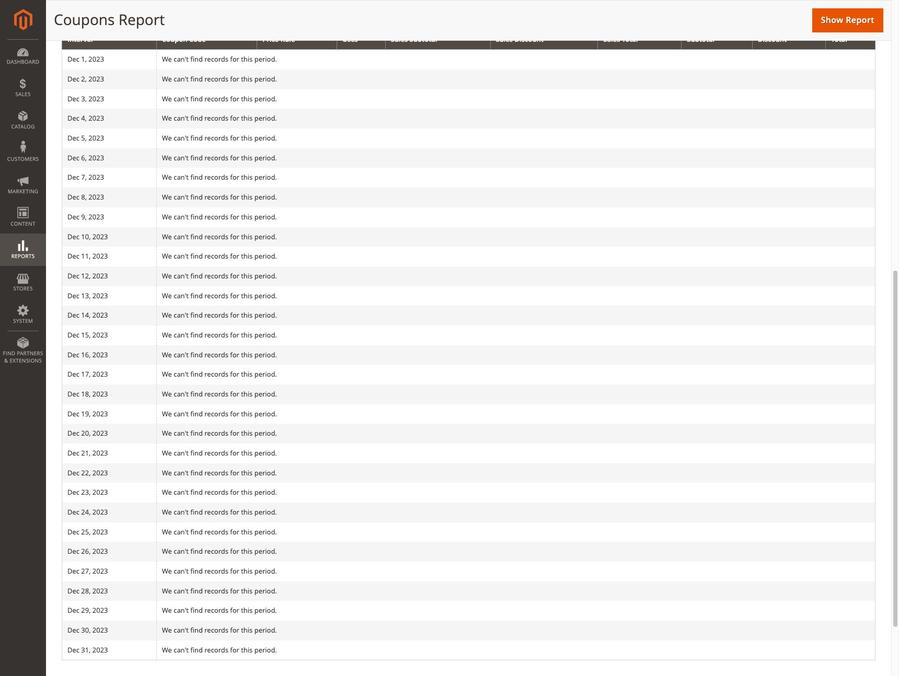 Task type: vqa. For each thing, say whether or not it's contained in the screenshot.
text box
no



Task type: locate. For each thing, give the bounding box(es) containing it.
magento admin panel image
[[14, 9, 32, 30]]

menu bar
[[0, 39, 46, 370]]



